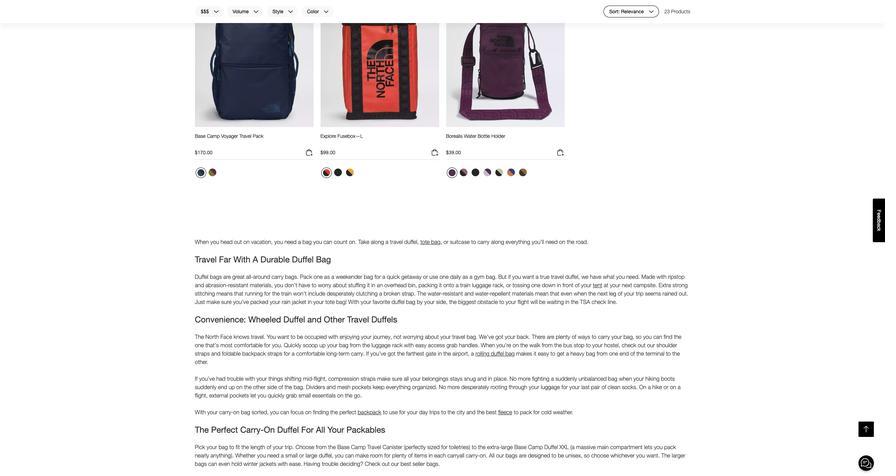 Task type: locate. For each thing, give the bounding box(es) containing it.
best left the seller
[[401, 461, 411, 467]]

use inside duffel bags are great all-around carry bags. pack one as a weekender bag for a quick getaway or use one daily as a gym bag. but if you want a true travel duffel, we have what you need. made with ripstop and abrasion-resistant materials, you don't have to worry about stuffing it in an overhead bin, packing it onto a train luggage rack, or tossing one down in front of your
[[430, 274, 438, 280]]

$choose color$ option group for $170.00
[[195, 167, 219, 181]]

what
[[603, 274, 615, 280]]

out inside pick your bag to fit the length of your trip. choose from the base camp travel canister (perfectly sized for toiletries) to the extra-large base camp duffel xxl (a massive main compartment lets you pack nearly anything). whether you need a small or large duffel, you can make room for plenty of items in each carryall carry-on. all our bags are designed to be unisex, so choose whichever you want. the larger bags can even hold winter jackets with ease. having trouble deciding? check out our best seller bags.
[[382, 461, 390, 467]]

on down boots
[[670, 384, 676, 390]]

about up access
[[425, 334, 439, 340]]

e
[[877, 213, 882, 215], [877, 215, 882, 218]]

the right the want.
[[662, 452, 671, 459]]

1 horizontal spatial our
[[496, 452, 504, 459]]

0 horizontal spatial on.
[[349, 239, 357, 245]]

with
[[657, 274, 667, 280], [328, 334, 338, 340], [404, 342, 414, 348], [245, 375, 255, 382], [278, 461, 288, 467]]

2 vertical spatial duffel,
[[319, 452, 333, 459]]

of inside the north face knows travel. you want to be occupied with enjoying your journey, not worrying about your travel bag. we've got your back. there are plenty of ways to carry your bag, so you can find the one that's most comfortable for you. quickly scoop up your bag from the luggage rack with easy access grab handles. when you're on the walk from the bus stop to your hostel, check out our shoulder straps and foldable backpack straps for a comfortable long-term carry. if you've got the farthest gate in the airport, a
[[572, 334, 577, 340]]

d
[[877, 218, 882, 221]]

rolling duffel bag link
[[476, 350, 515, 357]]

make inside if you've had trouble with your things shifting mid-flight, compression straps make sure all your belongings stays snug and in place. no more fighting a suddenly unbalanced bag when your hiking boots suddenly end up on the other side of the bag. dividers and mesh pockets keep everything organized. no more desperately rooting through your luggage for your last pair of clean socks. on a hike or on a flight, external pockets let you quickly grab small essentials on the go.
[[377, 375, 391, 382]]

1 $choose color$ option group from the left
[[195, 167, 219, 181]]

2 along from the left
[[491, 239, 504, 245]]

0 vertical spatial bags
[[210, 274, 222, 280]]

2 horizontal spatial you've
[[371, 350, 386, 357]]

make inside pick your bag to fit the length of your trip. choose from the base camp travel canister (perfectly sized for toiletries) to the extra-large base camp duffel xxl (a massive main compartment lets you pack nearly anything). whether you need a small or large duffel, you can make room for plenty of items in each carryall carry-on. all our bags are designed to be unisex, so choose whichever you want. the larger bags can even hold winter jackets with ease. having trouble deciding? check out our best seller bags.
[[356, 452, 369, 459]]

0 horizontal spatial easy
[[416, 342, 427, 348]]

bag. inside if you've had trouble with your things shifting mid-flight, compression straps make sure all your belongings stays snug and in place. no more fighting a suddenly unbalanced bag when your hiking boots suddenly end up on the other side of the bag. dividers and mesh pockets keep everything organized. no more desperately rooting through your luggage for your last pair of clean socks. on a hike or on a flight, external pockets let you quickly grab small essentials on the go.
[[294, 384, 305, 390]]

1 vertical spatial with
[[348, 299, 359, 305]]

journey,
[[373, 334, 392, 340]]

bag. left but
[[486, 274, 497, 280]]

ripstop
[[668, 274, 685, 280]]

need.
[[627, 274, 640, 280]]

1 horizontal spatial sure
[[392, 375, 402, 382]]

be inside at your next campsite. extra strong stitching means that running for the train won't include desperately clutching a broken strap. the water-resistant and water-repellent materials mean that even when the next leg of your trip seems rained out. just make sure you've packed your rain jacket in your tote bag! with your favorite duffel bag by your side, the biggest obstacle to your flight will be waiting in the tsa check line.
[[539, 299, 546, 305]]

stays
[[450, 375, 463, 382]]

0 vertical spatial got
[[496, 334, 503, 340]]

0 horizontal spatial carry
[[272, 274, 284, 280]]

there
[[532, 334, 545, 340]]

want inside the north face knows travel. you want to be occupied with enjoying your journey, not worrying about your travel bag. we've got your back. there are plenty of ways to carry your bag, so you can find the one that's most comfortable for you. quickly scoop up your bag from the luggage rack with easy access grab handles. when you're on the walk from the bus stop to your hostel, check out our shoulder straps and foldable backpack straps for a comfortable long-term carry. if you've got the farthest gate in the airport, a
[[277, 334, 289, 340]]

camp inside button
[[207, 133, 220, 139]]

carry inside duffel bags are great all-around carry bags. pack one as a weekender bag for a quick getaway or use one daily as a gym bag. but if you want a true travel duffel, we have what you need. made with ripstop and abrasion-resistant materials, you don't have to worry about stuffing it in an overhead bin, packing it onto a train luggage rack, or tossing one down in front of your
[[272, 274, 284, 280]]

1 horizontal spatial as
[[463, 274, 468, 280]]

travel
[[239, 133, 251, 139], [195, 254, 217, 264], [347, 314, 369, 324], [367, 444, 381, 450]]

that right means
[[234, 290, 243, 297]]

terminal
[[646, 350, 665, 357]]

with up other
[[245, 375, 255, 382]]

true
[[540, 274, 550, 280]]

1 vertical spatial luggage
[[372, 342, 391, 348]]

duffel
[[292, 254, 314, 264], [195, 274, 208, 280], [283, 314, 305, 324], [277, 425, 299, 434], [545, 444, 558, 450]]

you've inside at your next campsite. extra strong stitching means that running for the train won't include desperately clutching a broken strap. the water-resistant and water-repellent materials mean that even when the next leg of your trip seems rained out. just make sure you've packed your rain jacket in your tote bag! with your favorite duffel bag by your side, the biggest obstacle to your flight will be waiting in the tsa check line.
[[233, 299, 249, 305]]

tnf black/tnf black image
[[472, 169, 479, 176]]

you down "length"
[[257, 452, 266, 459]]

weekender
[[336, 274, 362, 280]]

best inside pick your bag to fit the length of your trip. choose from the base camp travel canister (perfectly sized for toiletries) to the extra-large base camp duffel xxl (a massive main compartment lets you pack nearly anything). whether you need a small or large duffel, you can make room for plenty of items in each carryall carry-on. all our bags are designed to be unisex, so choose whichever you want. the larger bags can even hold winter jackets with ease. having trouble deciding? check out our best seller bags.
[[401, 461, 411, 467]]

you up deciding?
[[335, 452, 344, 459]]

Summit Gold/TNF Black radio
[[344, 167, 355, 178]]

tote left the bag!
[[325, 299, 335, 305]]

worrying
[[403, 334, 424, 340]]

travel.
[[251, 334, 265, 340]]

you right let
[[258, 392, 266, 399]]

sized
[[427, 444, 440, 450]]

2 horizontal spatial travel
[[551, 274, 564, 280]]

1 horizontal spatial use
[[430, 274, 438, 280]]

1 vertical spatial are
[[547, 334, 554, 340]]

0 horizontal spatial tote
[[325, 299, 335, 305]]

holder
[[492, 133, 505, 139]]

fit
[[236, 444, 240, 450]]

travel inside pick your bag to fit the length of your trip. choose from the base camp travel canister (perfectly sized for toiletries) to the extra-large base camp duffel xxl (a massive main compartment lets you pack nearly anything). whether you need a small or large duffel, you can make room for plenty of items in each carryall carry-on. all our bags are designed to be unisex, so choose whichever you want. the larger bags can even hold winter jackets with ease. having trouble deciding? check out our best seller bags.
[[367, 444, 381, 450]]

1 vertical spatial pack
[[300, 274, 312, 280]]

2 water- from the left
[[475, 290, 490, 297]]

1 horizontal spatial flight,
[[314, 375, 327, 382]]

TNF Blue/Mandarin radio
[[506, 167, 517, 178]]

0 vertical spatial travel
[[390, 239, 403, 245]]

had
[[216, 375, 226, 382]]

with left "enjoying"
[[328, 334, 338, 340]]

train up the rain
[[281, 290, 292, 297]]

on down sorted,
[[264, 425, 275, 434]]

summit navy/shady blue image
[[197, 169, 204, 176]]

duffel, inside pick your bag to fit the length of your trip. choose from the base camp travel canister (perfectly sized for toiletries) to the extra-large base camp duffel xxl (a massive main compartment lets you pack nearly anything). whether you need a small or large duffel, you can make room for plenty of items in each carryall carry-on. all our bags are designed to be unisex, so choose whichever you want. the larger bags can even hold winter jackets with ease. having trouble deciding? check out our best seller bags.
[[319, 452, 333, 459]]

0 horizontal spatial are
[[223, 274, 231, 280]]

on. inside pick your bag to fit the length of your trip. choose from the base camp travel canister (perfectly sized for toiletries) to the extra-large base camp duffel xxl (a massive main compartment lets you pack nearly anything). whether you need a small or large duffel, you can make room for plenty of items in each carryall carry-on. all our bags are designed to be unisex, so choose whichever you want. the larger bags can even hold winter jackets with ease. having trouble deciding? check out our best seller bags.
[[480, 452, 488, 459]]

leg
[[609, 290, 616, 297]]

1 horizontal spatial end
[[620, 350, 629, 357]]

2 vertical spatial be
[[558, 452, 564, 459]]

bag inside at your next campsite. extra strong stitching means that running for the train won't include desperately clutching a broken strap. the water-resistant and water-repellent materials mean that even when the next leg of your trip seems rained out. just make sure you've packed your rain jacket in your tote bag! with your favorite duffel bag by your side, the biggest obstacle to your flight will be waiting in the tsa check line.
[[406, 299, 415, 305]]

that
[[234, 290, 243, 297], [550, 290, 559, 297]]

walk
[[530, 342, 540, 348]]

base right extra-
[[515, 444, 527, 450]]

1 vertical spatial flight,
[[195, 392, 208, 399]]

1 vertical spatial carry
[[272, 274, 284, 280]]

end down hostel,
[[620, 350, 629, 357]]

you inside the north face knows travel. you want to be occupied with enjoying your journey, not worrying about your travel bag. we've got your back. there are plenty of ways to carry your bag, so you can find the one that's most comfortable for you. quickly scoop up your bag from the luggage rack with easy access grab handles. when you're on the walk from the bus stop to your hostel, check out our shoulder straps and foldable backpack straps for a comfortable long-term carry. if you've got the farthest gate in the airport, a
[[643, 334, 652, 340]]

means
[[217, 290, 233, 297]]

flight,
[[314, 375, 327, 382], [195, 392, 208, 399]]

the perfect carry-on duffel for all your packables
[[195, 425, 385, 434]]

$choose color$ option group
[[195, 167, 219, 181], [321, 167, 356, 181], [446, 167, 529, 181]]

can up deciding?
[[345, 452, 354, 459]]

perfect
[[340, 409, 356, 415]]

0 horizontal spatial camp
[[207, 133, 220, 139]]

need inside pick your bag to fit the length of your trip. choose from the base camp travel canister (perfectly sized for toiletries) to the extra-large base camp duffel xxl (a massive main compartment lets you pack nearly anything). whether you need a small or large duffel, you can make room for plenty of items in each carryall carry-on. all our bags are designed to be unisex, so choose whichever you want. the larger bags can even hold winter jackets with ease. having trouble deciding? check out our best seller bags.
[[267, 452, 279, 459]]

travel far with a durable duffel bag
[[195, 254, 331, 264]]

0 vertical spatial comfortable
[[234, 342, 263, 348]]

biggest
[[458, 299, 476, 305]]

0 vertical spatial even
[[561, 290, 572, 297]]

0 vertical spatial carry-
[[219, 409, 233, 415]]

pockets
[[352, 384, 371, 390], [230, 392, 249, 399]]

bags. inside duffel bags are great all-around carry bags. pack one as a weekender bag for a quick getaway or use one daily as a gym bag. but if you want a true travel duffel, we have what you need. made with ripstop and abrasion-resistant materials, you don't have to worry about stuffing it in an overhead bin, packing it onto a train luggage rack, or tossing one down in front of your
[[285, 274, 299, 280]]

and inside the north face knows travel. you want to be occupied with enjoying your journey, not worrying about your travel bag. we've got your back. there are plenty of ways to carry your bag, so you can find the one that's most comfortable for you. quickly scoop up your bag from the luggage rack with easy access grab handles. when you're on the walk from the bus stop to your hostel, check out our shoulder straps and foldable backpack straps for a comfortable long-term carry. if you've got the farthest gate in the airport, a
[[211, 350, 220, 357]]

0 horizontal spatial our
[[391, 461, 399, 467]]

your down 'fighting'
[[529, 384, 539, 390]]

trouble inside if you've had trouble with your things shifting mid-flight, compression straps make sure all your belongings stays snug and in place. no more fighting a suddenly unbalanced bag when your hiking boots suddenly end up on the other side of the bag. dividers and mesh pockets keep everything organized. no more desperately rooting through your luggage for your last pair of clean socks. on a hike or on a flight, external pockets let you quickly grab small essentials on the go.
[[227, 375, 244, 382]]

0 horizontal spatial that
[[234, 290, 243, 297]]

0 vertical spatial train
[[460, 282, 471, 288]]

0 horizontal spatial you've
[[199, 375, 215, 382]]

room
[[370, 452, 383, 459]]

color
[[307, 8, 319, 14]]

all inside pick your bag to fit the length of your trip. choose from the base camp travel canister (perfectly sized for toiletries) to the extra-large base camp duffel xxl (a massive main compartment lets you pack nearly anything). whether you need a small or large duffel, you can make room for plenty of items in each carryall carry-on. all our bags are designed to be unisex, so choose whichever you want. the larger bags can even hold winter jackets with ease. having trouble deciding? check out our best seller bags.
[[489, 452, 495, 459]]

2 horizontal spatial it
[[534, 350, 537, 357]]

or right ,
[[444, 239, 449, 245]]

on down back.
[[513, 342, 519, 348]]

let
[[251, 392, 256, 399]]

bags inside duffel bags are great all-around carry bags. pack one as a weekender bag for a quick getaway or use one daily as a gym bag. but if you want a true travel duffel, we have what you need. made with ripstop and abrasion-resistant materials, you don't have to worry about stuffing it in an overhead bin, packing it onto a train luggage rack, or tossing one down in front of your
[[210, 274, 222, 280]]

0 vertical spatial pockets
[[352, 384, 371, 390]]

luggage inside the north face knows travel. you want to be occupied with enjoying your journey, not worrying about your travel bag. we've got your back. there are plenty of ways to carry your bag, so you can find the one that's most comfortable for you. quickly scoop up your bag from the luggage rack with easy access grab handles. when you're on the walk from the bus stop to your hostel, check out our shoulder straps and foldable backpack straps for a comfortable long-term carry. if you've got the farthest gate in the airport, a
[[372, 342, 391, 348]]

1 that from the left
[[234, 290, 243, 297]]

no up the through
[[510, 375, 517, 382]]

your inside duffel bags are great all-around carry bags. pack one as a weekender bag for a quick getaway or use one daily as a gym bag. but if you want a true travel duffel, we have what you need. made with ripstop and abrasion-resistant materials, you don't have to worry about stuffing it in an overhead bin, packing it onto a train luggage rack, or tossing one down in front of your
[[581, 282, 592, 288]]

1 horizontal spatial want
[[523, 274, 534, 280]]

1 vertical spatial grab
[[286, 392, 297, 399]]

1 horizontal spatial if
[[366, 350, 369, 357]]

out down room
[[382, 461, 390, 467]]

focus
[[291, 409, 304, 415]]

if right carry.
[[366, 350, 369, 357]]

bag inside the north face knows travel. you want to be occupied with enjoying your journey, not worrying about your travel bag. we've got your back. there are plenty of ways to carry your bag, so you can find the one that's most comfortable for you. quickly scoop up your bag from the luggage rack with easy access grab handles. when you're on the walk from the bus stop to your hostel, check out our shoulder straps and foldable backpack straps for a comfortable long-term carry. if you've got the farthest gate in the airport, a
[[339, 342, 349, 348]]

make down the 'stitching'
[[207, 299, 220, 305]]

2 vertical spatial travel
[[452, 334, 465, 340]]

camp up designed
[[528, 444, 543, 450]]

1 horizontal spatial travel
[[452, 334, 465, 340]]

travel up room
[[367, 444, 381, 450]]

resistant inside duffel bags are great all-around carry bags. pack one as a weekender bag for a quick getaway or use one daily as a gym bag. but if you want a true travel duffel, we have what you need. made with ripstop and abrasion-resistant materials, you don't have to worry about stuffing it in an overhead bin, packing it onto a train luggage rack, or tossing one down in front of your
[[228, 282, 248, 288]]

make inside at your next campsite. extra strong stitching means that running for the train won't include desperately clutching a broken strap. the water-resistant and water-repellent materials mean that even when the next leg of your trip seems rained out. just make sure you've packed your rain jacket in your tote bag! with your favorite duffel bag by your side, the biggest obstacle to your flight will be waiting in the tsa check line.
[[207, 299, 220, 305]]

0 vertical spatial bag.
[[486, 274, 497, 280]]

luggage inside duffel bags are great all-around carry bags. pack one as a weekender bag for a quick getaway or use one daily as a gym bag. but if you want a true travel duffel, we have what you need. made with ripstop and abrasion-resistant materials, you don't have to worry about stuffing it in an overhead bin, packing it onto a train luggage rack, or tossing one down in front of your
[[472, 282, 491, 288]]

trouble right having
[[322, 461, 338, 467]]

2 horizontal spatial duffel,
[[566, 274, 580, 280]]

everything left you'll
[[506, 239, 530, 245]]

1 horizontal spatial duffel,
[[404, 239, 419, 245]]

1 vertical spatial resistant
[[443, 290, 463, 297]]

$39.00
[[446, 150, 461, 155]]

back to top image
[[862, 425, 871, 434]]

resistant down onto
[[443, 290, 463, 297]]

1 as from the left
[[324, 274, 330, 280]]

tote left ,
[[421, 239, 430, 245]]

23 products status
[[665, 6, 690, 17]]

jackets
[[260, 461, 276, 467]]

pack inside button
[[253, 133, 263, 139]]

end inside if you've had trouble with your things shifting mid-flight, compression straps make sure all your belongings stays snug and in place. no more fighting a suddenly unbalanced bag when your hiking boots suddenly end up on the other side of the bag. dividers and mesh pockets keep everything organized. no more desperately rooting through your luggage for your last pair of clean socks. on a hike or on a flight, external pockets let you quickly grab small essentials on the go.
[[218, 384, 227, 390]]

bottle
[[478, 133, 490, 139]]

1 vertical spatial large
[[306, 452, 317, 459]]

to right the fleece link
[[514, 409, 519, 415]]

unisex,
[[566, 452, 583, 459]]

of up stop
[[572, 334, 577, 340]]

carryall
[[448, 452, 464, 459]]

1 water- from the left
[[428, 290, 443, 297]]

the inside pick your bag to fit the length of your trip. choose from the base camp travel canister (perfectly sized for toiletries) to the extra-large base camp duffel xxl (a massive main compartment lets you pack nearly anything). whether you need a small or large duffel, you can make room for plenty of items in each carryall carry-on. all our bags are designed to be unisex, so choose whichever you want. the larger bags can even hold winter jackets with ease. having trouble deciding? check out our best seller bags.
[[662, 452, 671, 459]]

1 horizontal spatial duffel
[[491, 350, 504, 357]]

backpack
[[242, 350, 266, 357], [358, 409, 381, 415]]

from right choose
[[316, 444, 327, 450]]

1 vertical spatial no
[[439, 384, 446, 390]]

f e e d b a c k
[[877, 210, 882, 231]]

great
[[232, 274, 245, 280]]

small inside pick your bag to fit the length of your trip. choose from the base camp travel canister (perfectly sized for toiletries) to the extra-large base camp duffel xxl (a massive main compartment lets you pack nearly anything). whether you need a small or large duffel, you can make room for plenty of items in each carryall carry-on. all our bags are designed to be unisex, so choose whichever you want. the larger bags can even hold winter jackets with ease. having trouble deciding? check out our best seller bags.
[[285, 452, 298, 459]]

one inside the north face knows travel. you want to be occupied with enjoying your journey, not worrying about your travel bag. we've got your back. there are plenty of ways to carry your bag, so you can find the one that's most comfortable for you. quickly scoop up your bag from the luggage rack with easy access grab handles. when you're on the walk from the bus stop to your hostel, check out our shoulder straps and foldable backpack straps for a comfortable long-term carry. if you've got the farthest gate in the airport, a
[[195, 342, 204, 348]]

gravel/tnf black image
[[495, 169, 503, 176]]

trip
[[636, 290, 644, 297]]

and right city
[[467, 409, 476, 415]]

desperately inside at your next campsite. extra strong stitching means that running for the train won't include desperately clutching a broken strap. the water-resistant and water-repellent materials mean that even when the next leg of your trip seems rained out. just make sure you've packed your rain jacket in your tote bag! with your favorite duffel bag by your side, the biggest obstacle to your flight will be waiting in the tsa check line.
[[327, 290, 355, 297]]

rolling
[[476, 350, 490, 357]]

1 vertical spatial on
[[264, 425, 275, 434]]

Timber Tan/Demitasse Brown radio
[[517, 167, 529, 178]]

1 vertical spatial everything
[[386, 384, 411, 390]]

grab up airport, at bottom
[[447, 342, 458, 348]]

best left fleece
[[486, 409, 497, 415]]

your up other
[[257, 375, 267, 382]]

water- up obstacle
[[475, 290, 490, 297]]

to right toiletries)
[[472, 444, 477, 450]]

(perfectly
[[404, 444, 426, 450]]

up inside the north face knows travel. you want to be occupied with enjoying your journey, not worrying about your travel bag. we've got your back. there are plenty of ways to carry your bag, so you can find the one that's most comfortable for you. quickly scoop up your bag from the luggage rack with easy access grab handles. when you're on the walk from the bus stop to your hostel, check out our shoulder straps and foldable backpack straps for a comfortable long-term carry. if you've got the farthest gate in the airport, a
[[320, 342, 326, 348]]

0 vertical spatial grab
[[447, 342, 458, 348]]

on. down extra-
[[480, 452, 488, 459]]

1 horizontal spatial even
[[561, 290, 572, 297]]

of down bag,
[[631, 350, 635, 357]]

$choose color$ option group for $39.00
[[446, 167, 529, 181]]

bag. inside duffel bags are great all-around carry bags. pack one as a weekender bag for a quick getaway or use one daily as a gym bag. but if you want a true travel duffel, we have what you need. made with ripstop and abrasion-resistant materials, you don't have to worry about stuffing it in an overhead bin, packing it onto a train luggage rack, or tossing one down in front of your
[[486, 274, 497, 280]]

the up let
[[244, 384, 252, 390]]

city
[[457, 409, 465, 415]]

it inside makes it easy to get a heavy bag from one end of the terminal to the other.
[[534, 350, 537, 357]]

or inside pick your bag to fit the length of your trip. choose from the base camp travel canister (perfectly sized for toiletries) to the extra-large base camp duffel xxl (a massive main compartment lets you pack nearly anything). whether you need a small or large duffel, you can make room for plenty of items in each carryall carry-on. all our bags are designed to be unisex, so choose whichever you want. the larger bags can even hold winter jackets with ease. having trouble deciding? check out our best seller bags.
[[299, 452, 304, 459]]

bag up stuffing
[[364, 274, 373, 280]]

you've left had
[[199, 375, 215, 382]]

trips
[[430, 409, 440, 415]]

0 horizontal spatial grab
[[286, 392, 297, 399]]

,
[[441, 239, 442, 245]]

0 horizontal spatial resistant
[[228, 282, 248, 288]]

extra
[[659, 282, 671, 288]]

2 vertical spatial you've
[[199, 375, 215, 382]]

0 vertical spatial if
[[366, 350, 369, 357]]

the inside at your next campsite. extra strong stitching means that running for the train won't include desperately clutching a broken strap. the water-resistant and water-repellent materials mean that even when the next leg of your trip seems rained out. just make sure you've packed your rain jacket in your tote bag! with your favorite duffel bag by your side, the biggest obstacle to your flight will be waiting in the tsa check line.
[[417, 290, 426, 297]]

grab right quickly
[[286, 392, 297, 399]]

1 vertical spatial on.
[[480, 452, 488, 459]]

pack inside duffel bags are great all-around carry bags. pack one as a weekender bag for a quick getaway or use one daily as a gym bag. but if you want a true travel duffel, we have what you need. made with ripstop and abrasion-resistant materials, you don't have to worry about stuffing it in an overhead bin, packing it onto a train luggage rack, or tossing one down in front of your
[[300, 274, 312, 280]]

lets
[[644, 444, 653, 450]]

the down rack
[[397, 350, 405, 357]]

your left journey,
[[361, 334, 372, 340]]

0 vertical spatial about
[[333, 282, 347, 288]]

0 horizontal spatial with
[[195, 409, 206, 415]]

suddenly
[[556, 375, 577, 382], [195, 384, 217, 390]]

1 vertical spatial pack
[[664, 444, 676, 450]]

comfortable down scoop
[[296, 350, 325, 357]]

front
[[563, 282, 574, 288]]

travel up "enjoying"
[[347, 314, 369, 324]]

0 vertical spatial make
[[207, 299, 220, 305]]

straps up other.
[[195, 350, 210, 357]]

bus
[[564, 342, 572, 348]]

with down 'worrying'
[[404, 342, 414, 348]]

0 horizontal spatial duffel
[[392, 299, 405, 305]]

pack up $170.00 dropdown button
[[253, 133, 263, 139]]

a inside pick your bag to fit the length of your trip. choose from the base camp travel canister (perfectly sized for toiletries) to the extra-large base camp duffel xxl (a massive main compartment lets you pack nearly anything). whether you need a small or large duffel, you can make room for plenty of items in each carryall carry-on. all our bags are designed to be unisex, so choose whichever you want. the larger bags can even hold winter jackets with ease. having trouble deciding? check out our best seller bags.
[[281, 452, 284, 459]]

0 horizontal spatial need
[[267, 452, 279, 459]]

your right "pick"
[[207, 444, 217, 450]]

knows
[[234, 334, 249, 340]]

1 horizontal spatial along
[[491, 239, 504, 245]]

end
[[620, 350, 629, 357], [218, 384, 227, 390]]

0 vertical spatial are
[[223, 274, 231, 280]]

can left focus
[[280, 409, 289, 415]]

next
[[622, 282, 632, 288], [598, 290, 608, 297]]

timber tan/demitasse brown image
[[519, 169, 527, 176]]

Boysenberry/Dusty Periwinkle radio
[[482, 167, 493, 178]]

from down there
[[542, 342, 553, 348]]

out.
[[679, 290, 688, 297]]

the left extra-
[[478, 444, 486, 450]]

our down extra-
[[496, 452, 504, 459]]

Gravel/TNF Black radio
[[494, 167, 505, 178]]

Boysenberry/Sulphur Moss radio
[[207, 167, 218, 178]]

2 e from the top
[[877, 215, 882, 218]]

1 vertical spatial sure
[[392, 375, 402, 382]]

tote bag link
[[421, 239, 441, 245]]

long-
[[326, 350, 339, 357]]

your down include
[[313, 299, 324, 305]]

on inside if you've had trouble with your things shifting mid-flight, compression straps make sure all your belongings stays snug and in place. no more fighting a suddenly unbalanced bag when your hiking boots suddenly end up on the other side of the bag. dividers and mesh pockets keep everything organized. no more desperately rooting through your luggage for your last pair of clean socks. on a hike or on a flight, external pockets let you quickly grab small essentials on the go.
[[639, 384, 647, 390]]

0 horizontal spatial pack
[[520, 409, 532, 415]]

easy inside makes it easy to get a heavy bag from one end of the terminal to the other.
[[538, 350, 549, 357]]

1 vertical spatial best
[[401, 461, 411, 467]]

at
[[604, 282, 609, 288]]

the left terminal at right bottom
[[637, 350, 644, 357]]

3 $choose color$ option group from the left
[[446, 167, 529, 181]]

from inside pick your bag to fit the length of your trip. choose from the base camp travel canister (perfectly sized for toiletries) to the extra-large base camp duffel xxl (a massive main compartment lets you pack nearly anything). whether you need a small or large duffel, you can make room for plenty of items in each carryall carry-on. all our bags are designed to be unisex, so choose whichever you want. the larger bags can even hold winter jackets with ease. having trouble deciding? check out our best seller bags.
[[316, 444, 327, 450]]

1 horizontal spatial bags.
[[427, 461, 440, 467]]

carry- down toiletries)
[[466, 452, 480, 459]]

use up the packing
[[430, 274, 438, 280]]

color button
[[301, 6, 334, 17]]

carry-
[[219, 409, 233, 415], [466, 452, 480, 459]]

Black Currant Purple/TNF Black radio
[[447, 168, 457, 178]]

0 horizontal spatial want
[[277, 334, 289, 340]]

1 horizontal spatial large
[[501, 444, 513, 450]]

materials
[[512, 290, 534, 297]]

small down trip.
[[285, 452, 298, 459]]

1 horizontal spatial plenty
[[556, 334, 570, 340]]

our inside the north face knows travel. you want to be occupied with enjoying your journey, not worrying about your travel bag. we've got your back. there are plenty of ways to carry your bag, so you can find the one that's most comfortable for you. quickly scoop up your bag from the luggage rack with easy access grab handles. when you're on the walk from the bus stop to your hostel, check out our shoulder straps and foldable backpack straps for a comfortable long-term carry. if you've got the farthest gate in the airport, a
[[647, 342, 655, 348]]

duffel up trip.
[[277, 425, 299, 434]]

our
[[647, 342, 655, 348], [496, 452, 504, 459], [391, 461, 399, 467]]

daily
[[450, 274, 461, 280]]

to up quickly
[[291, 334, 295, 340]]

are left designed
[[519, 452, 527, 459]]

1 vertical spatial bag.
[[467, 334, 478, 340]]

1 horizontal spatial pack
[[300, 274, 312, 280]]

1 vertical spatial got
[[388, 350, 396, 357]]

if
[[366, 350, 369, 357], [195, 375, 198, 382]]

your down clutching
[[361, 299, 371, 305]]

2 $choose color$ option group from the left
[[321, 167, 356, 181]]

travel right voyager
[[239, 133, 251, 139]]

dividers
[[306, 384, 325, 390]]

you left the head at the bottom
[[210, 239, 219, 245]]

last
[[582, 384, 590, 390]]

0 vertical spatial you've
[[233, 299, 249, 305]]

mean
[[535, 290, 549, 297]]

0 vertical spatial tote
[[421, 239, 430, 245]]

or down boots
[[664, 384, 669, 390]]

with inside duffel bags are great all-around carry bags. pack one as a weekender bag for a quick getaway or use one daily as a gym bag. but if you want a true travel duffel, we have what you need. made with ripstop and abrasion-resistant materials, you don't have to worry about stuffing it in an overhead bin, packing it onto a train luggage rack, or tossing one down in front of your
[[657, 274, 667, 280]]

and up biggest at right bottom
[[465, 290, 474, 297]]

1 vertical spatial next
[[598, 290, 608, 297]]

bag inside makes it easy to get a heavy bag from one end of the terminal to the other.
[[586, 350, 595, 357]]

base camp voyager travel pack button
[[195, 133, 263, 146]]

0 horizontal spatial $choose color$ option group
[[195, 167, 219, 181]]

for left day
[[399, 409, 406, 415]]

0 horizontal spatial as
[[324, 274, 330, 280]]

1 vertical spatial duffel,
[[566, 274, 580, 280]]

you've down 'running'
[[233, 299, 249, 305]]

with inside if you've had trouble with your things shifting mid-flight, compression straps make sure all your belongings stays snug and in place. no more fighting a suddenly unbalanced bag when your hiking boots suddenly end up on the other side of the bag. dividers and mesh pockets keep everything organized. no more desperately rooting through your luggage for your last pair of clean socks. on a hike or on a flight, external pockets let you quickly grab small essentials on the go.
[[245, 375, 255, 382]]

TNF Black/TNF White radio
[[332, 167, 344, 178]]

0 horizontal spatial base
[[195, 133, 206, 139]]

1 horizontal spatial grab
[[447, 342, 458, 348]]

that's
[[205, 342, 219, 348]]

when
[[195, 239, 209, 245], [481, 342, 495, 348]]

everything
[[506, 239, 530, 245], [386, 384, 411, 390]]

everything inside if you've had trouble with your things shifting mid-flight, compression straps make sure all your belongings stays snug and in place. no more fighting a suddenly unbalanced bag when your hiking boots suddenly end up on the other side of the bag. dividers and mesh pockets keep everything organized. no more desperately rooting through your luggage for your last pair of clean socks. on a hike or on a flight, external pockets let you quickly grab small essentials on the go.
[[386, 384, 411, 390]]

for inside at your next campsite. extra strong stitching means that running for the train won't include desperately clutching a broken strap. the water-resistant and water-repellent materials mean that even when the next leg of your trip seems rained out. just make sure you've packed your rain jacket in your tote bag! with your favorite duffel bag by your side, the biggest obstacle to your flight will be waiting in the tsa check line.
[[264, 290, 271, 297]]

won't
[[293, 290, 307, 297]]

borealis water bottle holder image
[[446, 0, 565, 128]]

0 vertical spatial so
[[636, 334, 642, 340]]

up inside if you've had trouble with your things shifting mid-flight, compression straps make sure all your belongings stays snug and in place. no more fighting a suddenly unbalanced bag when your hiking boots suddenly end up on the other side of the bag. dividers and mesh pockets keep everything organized. no more desperately rooting through your luggage for your last pair of clean socks. on a hike or on a flight, external pockets let you quickly grab small essentials on the go.
[[229, 384, 235, 390]]

when inside if you've had trouble with your things shifting mid-flight, compression straps make sure all your belongings stays snug and in place. no more fighting a suddenly unbalanced bag when your hiking boots suddenly end up on the other side of the bag. dividers and mesh pockets keep everything organized. no more desperately rooting through your luggage for your last pair of clean socks. on a hike or on a flight, external pockets let you quickly grab small essentials on the go.
[[619, 375, 632, 382]]

the north face knows travel. you want to be occupied with enjoying your journey, not worrying about your travel bag. we've got your back. there are plenty of ways to carry your bag, so you can find the one that's most comfortable for you. quickly scoop up your bag from the luggage rack with easy access grab handles. when you're on the walk from the bus stop to your hostel, check out our shoulder straps and foldable backpack straps for a comfortable long-term carry. if you've got the farthest gate in the airport, a
[[195, 334, 682, 357]]

flight, left external
[[195, 392, 208, 399]]

larger
[[672, 452, 686, 459]]

luggage down gym
[[472, 282, 491, 288]]

duffel inside duffel bags are great all-around carry bags. pack one as a weekender bag for a quick getaway or use one daily as a gym bag. but if you want a true travel duffel, we have what you need. made with ripstop and abrasion-resistant materials, you don't have to worry about stuffing it in an overhead bin, packing it onto a train luggage rack, or tossing one down in front of your
[[195, 274, 208, 280]]

can left count
[[324, 239, 332, 245]]

quickly
[[284, 342, 301, 348]]

quickly
[[268, 392, 284, 399]]

deciding?
[[340, 461, 363, 467]]

Summit Navy/Shady Blue radio
[[196, 168, 206, 178]]

bag right the heavy
[[586, 350, 595, 357]]

so inside pick your bag to fit the length of your trip. choose from the base camp travel canister (perfectly sized for toiletries) to the extra-large base camp duffel xxl (a massive main compartment lets you pack nearly anything). whether you need a small or large duffel, you can make room for plenty of items in each carryall carry-on. all our bags are designed to be unisex, so choose whichever you want. the larger bags can even hold winter jackets with ease. having trouble deciding? check out our best seller bags.
[[584, 452, 590, 459]]

1 horizontal spatial next
[[622, 282, 632, 288]]

for inside duffel bags are great all-around carry bags. pack one as a weekender bag for a quick getaway or use one daily as a gym bag. but if you want a true travel duffel, we have what you need. made with ripstop and abrasion-resistant materials, you don't have to worry about stuffing it in an overhead bin, packing it onto a train luggage rack, or tossing one down in front of your
[[375, 274, 381, 280]]

0 vertical spatial on.
[[349, 239, 357, 245]]

1 vertical spatial about
[[425, 334, 439, 340]]

to inside at your next campsite. extra strong stitching means that running for the train won't include desperately clutching a broken strap. the water-resistant and water-repellent materials mean that even when the next leg of your trip seems rained out. just make sure you've packed your rain jacket in your tote bag! with your favorite duffel bag by your side, the biggest obstacle to your flight will be waiting in the tsa check line.
[[500, 299, 504, 305]]

TNF Black/TNF Black radio
[[470, 167, 481, 178]]

2 horizontal spatial straps
[[361, 375, 376, 382]]

need right you'll
[[546, 239, 558, 245]]

small inside if you've had trouble with your things shifting mid-flight, compression straps make sure all your belongings stays snug and in place. no more fighting a suddenly unbalanced bag when your hiking boots suddenly end up on the other side of the bag. dividers and mesh pockets keep everything organized. no more desperately rooting through your luggage for your last pair of clean socks. on a hike or on a flight, external pockets let you quickly grab small essentials on the go.
[[299, 392, 311, 399]]

and inside at your next campsite. extra strong stitching means that running for the train won't include desperately clutching a broken strap. the water-resistant and water-repellent materials mean that even when the next leg of your trip seems rained out. just make sure you've packed your rain jacket in your tote bag! with your favorite duffel bag by your side, the biggest obstacle to your flight will be waiting in the tsa check line.
[[465, 290, 474, 297]]

when up tsa
[[574, 290, 587, 297]]

the left north
[[195, 334, 204, 340]]

1 horizontal spatial small
[[299, 392, 311, 399]]

0 vertical spatial on
[[639, 384, 647, 390]]

bag inside duffel bags are great all-around carry bags. pack one as a weekender bag for a quick getaway or use one daily as a gym bag. but if you want a true travel duffel, we have what you need. made with ripstop and abrasion-resistant materials, you don't have to worry about stuffing it in an overhead bin, packing it onto a train luggage rack, or tossing one down in front of your
[[364, 274, 373, 280]]

pack up the larger
[[664, 444, 676, 450]]

0 horizontal spatial end
[[218, 384, 227, 390]]

even down front
[[561, 290, 572, 297]]

bags
[[210, 274, 222, 280], [506, 452, 518, 459], [195, 461, 207, 467]]

sort: relevance
[[610, 8, 644, 14]]

bag inside pick your bag to fit the length of your trip. choose from the base camp travel canister (perfectly sized for toiletries) to the extra-large base camp duffel xxl (a massive main compartment lets you pack nearly anything). whether you need a small or large duffel, you can make room for plenty of items in each carryall carry-on. all our bags are designed to be unisex, so choose whichever you want. the larger bags can even hold winter jackets with ease. having trouble deciding? check out our best seller bags.
[[219, 444, 228, 450]]

travel inside the north face knows travel. you want to be occupied with enjoying your journey, not worrying about your travel bag. we've got your back. there are plenty of ways to carry your bag, so you can find the one that's most comfortable for you. quickly scoop up your bag from the luggage rack with easy access grab handles. when you're on the walk from the bus stop to your hostel, check out our shoulder straps and foldable backpack straps for a comfortable long-term carry. if you've got the farthest gate in the airport, a
[[452, 334, 465, 340]]

carry- up perfect
[[219, 409, 233, 415]]

2 horizontal spatial out
[[638, 342, 646, 348]]

0 horizontal spatial train
[[281, 290, 292, 297]]

2 vertical spatial bag.
[[294, 384, 305, 390]]

travel up down at bottom right
[[551, 274, 564, 280]]

1 horizontal spatial luggage
[[472, 282, 491, 288]]

train inside duffel bags are great all-around carry bags. pack one as a weekender bag for a quick getaway or use one daily as a gym bag. but if you want a true travel duffel, we have what you need. made with ripstop and abrasion-resistant materials, you don't have to worry about stuffing it in an overhead bin, packing it onto a train luggage rack, or tossing one down in front of your
[[460, 282, 471, 288]]

be right "will"
[[539, 299, 546, 305]]

comfortable
[[234, 342, 263, 348], [296, 350, 325, 357]]

be up quickly
[[297, 334, 303, 340]]

train inside at your next campsite. extra strong stitching means that running for the train won't include desperately clutching a broken strap. the water-resistant and water-repellent materials mean that even when the next leg of your trip seems rained out. just make sure you've packed your rain jacket in your tote bag! with your favorite duffel bag by your side, the biggest obstacle to your flight will be waiting in the tsa check line.
[[281, 290, 292, 297]]

your left day
[[407, 409, 418, 415]]

travel right take
[[390, 239, 403, 245]]

2 vertical spatial out
[[382, 461, 390, 467]]

for down materials,
[[264, 290, 271, 297]]

and inside duffel bags are great all-around carry bags. pack one as a weekender bag for a quick getaway or use one daily as a gym bag. but if you want a true travel duffel, we have what you need. made with ripstop and abrasion-resistant materials, you don't have to worry about stuffing it in an overhead bin, packing it onto a train luggage rack, or tossing one down in front of your
[[195, 282, 204, 288]]

backpack inside the north face knows travel. you want to be occupied with enjoying your journey, not worrying about your travel bag. we've got your back. there are plenty of ways to carry your bag, so you can find the one that's most comfortable for you. quickly scoop up your bag from the luggage rack with easy access grab handles. when you're on the walk from the bus stop to your hostel, check out our shoulder straps and foldable backpack straps for a comfortable long-term carry. if you've got the farthest gate in the airport, a
[[242, 350, 266, 357]]

0 horizontal spatial duffel,
[[319, 452, 333, 459]]

base up $170.00
[[195, 133, 206, 139]]



Task type: vqa. For each thing, say whether or not it's contained in the screenshot.
the Extra
yes



Task type: describe. For each thing, give the bounding box(es) containing it.
around
[[253, 274, 270, 280]]

and up "occupied"
[[308, 314, 322, 324]]

you've inside if you've had trouble with your things shifting mid-flight, compression straps make sure all your belongings stays snug and in place. no more fighting a suddenly unbalanced bag when your hiking boots suddenly end up on the other side of the bag. dividers and mesh pockets keep everything organized. no more desperately rooting through your luggage for your last pair of clean socks. on a hike or on a flight, external pockets let you quickly grab small essentials on the go.
[[199, 375, 215, 382]]

straps inside if you've had trouble with your things shifting mid-flight, compression straps make sure all your belongings stays snug and in place. no more fighting a suddenly unbalanced bag when your hiking boots suddenly end up on the other side of the bag. dividers and mesh pockets keep everything organized. no more desperately rooting through your luggage for your last pair of clean socks. on a hike or on a flight, external pockets let you quickly grab small essentials on the go.
[[361, 375, 376, 382]]

you up the want.
[[654, 444, 663, 450]]

massive
[[576, 444, 596, 450]]

for inside if you've had trouble with your things shifting mid-flight, compression straps make sure all your belongings stays snug and in place. no more fighting a suddenly unbalanced bag when your hiking boots suddenly end up on the other side of the bag. dividers and mesh pockets keep everything organized. no more desperately rooting through your luggage for your last pair of clean socks. on a hike or on a flight, external pockets let you quickly grab small essentials on the go.
[[562, 384, 568, 390]]

1 horizontal spatial camp
[[351, 444, 366, 450]]

onto
[[443, 282, 454, 288]]

0 horizontal spatial next
[[598, 290, 608, 297]]

of right side
[[279, 384, 283, 390]]

toiletries)
[[449, 444, 470, 450]]

the down your
[[328, 444, 336, 450]]

north
[[205, 334, 219, 340]]

0 horizontal spatial on
[[264, 425, 275, 434]]

1 horizontal spatial straps
[[268, 350, 282, 357]]

check inside at your next campsite. extra strong stitching means that running for the train won't include desperately clutching a broken strap. the water-resistant and water-repellent materials mean that even when the next leg of your trip seems rained out. just make sure you've packed your rain jacket in your tote bag! with your favorite duffel bag by your side, the biggest obstacle to your flight will be waiting in the tsa check line.
[[592, 299, 606, 305]]

to right suitcase
[[471, 239, 476, 245]]

the right city
[[477, 409, 485, 415]]

the left tsa
[[571, 299, 579, 305]]

if you've had trouble with your things shifting mid-flight, compression straps make sure all your belongings stays snug and in place. no more fighting a suddenly unbalanced bag when your hiking boots suddenly end up on the other side of the bag. dividers and mesh pockets keep everything organized. no more desperately rooting through your luggage for your last pair of clean socks. on a hike or on a flight, external pockets let you quickly grab small essentials on the go.
[[195, 375, 681, 399]]

overhead
[[384, 282, 407, 288]]

relevance
[[621, 8, 644, 14]]

makes it easy to get a heavy bag from one end of the terminal to the other.
[[195, 350, 680, 365]]

gate
[[426, 350, 436, 357]]

duffel left bag at the left bottom
[[292, 254, 314, 264]]

handles.
[[459, 342, 479, 348]]

backpack link
[[358, 409, 381, 415]]

we've
[[479, 334, 494, 340]]

duffels
[[371, 314, 397, 324]]

plenty inside pick your bag to fit the length of your trip. choose from the base camp travel canister (perfectly sized for toiletries) to the extra-large base camp duffel xxl (a massive main compartment lets you pack nearly anything). whether you need a small or large duffel, you can make room for plenty of items in each carryall carry-on. all our bags are designed to be unisex, so choose whichever you want. the larger bags can even hold winter jackets with ease. having trouble deciding? check out our best seller bags.
[[392, 452, 407, 459]]

when you head out on vacation, you need a bag you can count on. take along a travel duffel, tote bag , or suitcase to carry along everything you'll need on the road.
[[195, 239, 589, 245]]

duffel inside pick your bag to fit the length of your trip. choose from the base camp travel canister (perfectly sized for toiletries) to the extra-large base camp duffel xxl (a massive main compartment lets you pack nearly anything). whether you need a small or large duffel, you can make room for plenty of items in each carryall carry-on. all our bags are designed to be unisex, so choose whichever you want. the larger bags can even hold winter jackets with ease. having trouble deciding? check out our best seller bags.
[[545, 444, 558, 450]]

unbalanced
[[579, 375, 607, 382]]

one inside makes it easy to get a heavy bag from one end of the terminal to the other.
[[609, 350, 618, 357]]

bag left sorted,
[[241, 409, 250, 415]]

jacket
[[292, 299, 306, 305]]

on right focus
[[305, 409, 312, 415]]

your up access
[[440, 334, 451, 340]]

check
[[365, 461, 380, 467]]

wheeled
[[248, 314, 281, 324]]

$99.00
[[321, 150, 335, 155]]

0 horizontal spatial flight,
[[195, 392, 208, 399]]

travel left far
[[195, 254, 217, 264]]

when inside the north face knows travel. you want to be occupied with enjoying your journey, not worrying about your travel bag. we've got your back. there are plenty of ways to carry your bag, so you can find the one that's most comfortable for you. quickly scoop up your bag from the luggage rack with easy access grab handles. when you're on the walk from the bus stop to your hostel, check out our shoulder straps and foldable backpack straps for a comfortable long-term carry. if you've got the farthest gate in the airport, a
[[481, 342, 495, 348]]

1 vertical spatial more
[[448, 384, 460, 390]]

in inside the north face knows travel. you want to be occupied with enjoying your journey, not worrying about your travel bag. we've got your back. there are plenty of ways to carry your bag, so you can find the one that's most comfortable for you. quickly scoop up your bag from the luggage rack with easy access grab handles. when you're on the walk from the bus stop to your hostel, check out our shoulder straps and foldable backpack straps for a comfortable long-term carry. if you've got the farthest gate in the airport, a
[[438, 350, 442, 357]]

you up bag at the left bottom
[[313, 239, 322, 245]]

duffel inside at your next campsite. extra strong stitching means that running for the train won't include desperately clutching a broken strap. the water-resistant and water-repellent materials mean that even when the next leg of your trip seems rained out. just make sure you've packed your rain jacket in your tote bag! with your favorite duffel bag by your side, the biggest obstacle to your flight will be waiting in the tsa check line.
[[392, 299, 405, 305]]

in left front
[[557, 282, 561, 288]]

in inside pick your bag to fit the length of your trip. choose from the base camp travel canister (perfectly sized for toiletries) to the extra-large base camp duffel xxl (a massive main compartment lets you pack nearly anything). whether you need a small or large duffel, you can make room for plenty of items in each carryall carry-on. all our bags are designed to be unisex, so choose whichever you want. the larger bags can even hold winter jackets with ease. having trouble deciding? check out our best seller bags.
[[429, 452, 433, 459]]

the up "pick"
[[195, 425, 209, 434]]

bag down you're
[[506, 350, 515, 357]]

bag!
[[336, 299, 347, 305]]

the right find
[[674, 334, 682, 340]]

2 vertical spatial bags
[[195, 461, 207, 467]]

2 horizontal spatial need
[[546, 239, 558, 245]]

1 horizontal spatial base
[[337, 444, 350, 450]]

bag left suitcase
[[431, 239, 441, 245]]

if inside if you've had trouble with your things shifting mid-flight, compression straps make sure all your belongings stays snug and in place. no more fighting a suddenly unbalanced bag when your hiking boots suddenly end up on the other side of the bag. dividers and mesh pockets keep everything organized. no more desperately rooting through your luggage for your last pair of clean socks. on a hike or on a flight, external pockets let you quickly grab small essentials on the go.
[[195, 375, 198, 382]]

can inside the north face knows travel. you want to be occupied with enjoying your journey, not worrying about your travel bag. we've got your back. there are plenty of ways to carry your bag, so you can find the one that's most comfortable for you. quickly scoop up your bag from the luggage rack with easy access grab handles. when you're on the walk from the bus stop to your hostel, check out our shoulder straps and foldable backpack straps for a comfortable long-term carry. if you've got the farthest gate in the airport, a
[[654, 334, 662, 340]]

for up 'each'
[[441, 444, 448, 450]]

be inside pick your bag to fit the length of your trip. choose from the base camp travel canister (perfectly sized for toiletries) to the extra-large base camp duffel xxl (a massive main compartment lets you pack nearly anything). whether you need a small or large duffel, you can make room for plenty of items in each carryall carry-on. all our bags are designed to be unisex, so choose whichever you want. the larger bags can even hold winter jackets with ease. having trouble deciding? check out our best seller bags.
[[558, 452, 564, 459]]

travel inside duffel bags are great all-around carry bags. pack one as a weekender bag for a quick getaway or use one daily as a gym bag. but if you want a true travel duffel, we have what you need. made with ripstop and abrasion-resistant materials, you don't have to worry about stuffing it in an overhead bin, packing it onto a train luggage rack, or tossing one down in front of your
[[551, 274, 564, 280]]

to inside duffel bags are great all-around carry bags. pack one as a weekender bag for a quick getaway or use one daily as a gym bag. but if you want a true travel duffel, we have what you need. made with ripstop and abrasion-resistant materials, you don't have to worry about stuffing it in an overhead bin, packing it onto a train luggage rack, or tossing one down in front of your
[[312, 282, 317, 288]]

flight
[[518, 299, 529, 305]]

bag
[[316, 254, 331, 264]]

you right sorted,
[[270, 409, 279, 415]]

hiking
[[646, 375, 660, 382]]

1 horizontal spatial no
[[510, 375, 517, 382]]

to left 'get'
[[551, 350, 555, 357]]

a inside makes it easy to get a heavy bag from one end of the terminal to the other.
[[566, 350, 569, 357]]

grab inside the north face knows travel. you want to be occupied with enjoying your journey, not worrying about your travel bag. we've got your back. there are plenty of ways to carry your bag, so you can find the one that's most comfortable for you. quickly scoop up your bag from the luggage rack with easy access grab handles. when you're on the walk from the bus stop to your hostel, check out our shoulder straps and foldable backpack straps for a comfortable long-term carry. if you've got the farthest gate in the airport, a
[[447, 342, 458, 348]]

1 horizontal spatial comfortable
[[296, 350, 325, 357]]

your up the long-
[[327, 342, 338, 348]]

0 horizontal spatial travel
[[390, 239, 403, 245]]

one up worry at the bottom of page
[[314, 274, 323, 280]]

duffel bags are great all-around carry bags. pack one as a weekender bag for a quick getaway or use one daily as a gym bag. but if you want a true travel duffel, we have what you need. made with ripstop and abrasion-resistant materials, you don't have to worry about stuffing it in an overhead bin, packing it onto a train luggage rack, or tossing one down in front of your
[[195, 274, 685, 288]]

other
[[253, 384, 266, 390]]

get
[[557, 350, 565, 357]]

0 horizontal spatial carry-
[[219, 409, 233, 415]]

plenty inside the north face knows travel. you want to be occupied with enjoying your journey, not worrying about your travel bag. we've got your back. there are plenty of ways to carry your bag, so you can find the one that's most comfortable for you. quickly scoop up your bag from the luggage rack with easy access grab handles. when you're on the walk from the bus stop to your hostel, check out our shoulder straps and foldable backpack straps for a comfortable long-term carry. if you've got the farthest gate in the airport, a
[[556, 334, 570, 340]]

sort:
[[610, 8, 620, 14]]

the right "fit"
[[241, 444, 249, 450]]

0 vertical spatial have
[[590, 274, 602, 280]]

boysenberry/dusty periwinkle image
[[484, 169, 491, 176]]

all
[[404, 375, 409, 382]]

to left "fit"
[[229, 444, 234, 450]]

fleece
[[498, 409, 512, 415]]

base camp voyager travel pack
[[195, 133, 263, 139]]

to down shoulder
[[666, 350, 671, 357]]

carry- inside pick your bag to fit the length of your trip. choose from the base camp travel canister (perfectly sized for toiletries) to the extra-large base camp duffel xxl (a massive main compartment lets you pack nearly anything). whether you need a small or large duffel, you can make room for plenty of items in each carryall carry-on. all our bags are designed to be unisex, so choose whichever you want. the larger bags can even hold winter jackets with ease. having trouble deciding? check out our best seller bags.
[[466, 452, 480, 459]]

of inside at your next campsite. extra strong stitching means that running for the train won't include desperately clutching a broken strap. the water-resistant and water-repellent materials mean that even when the next leg of your trip seems rained out. just make sure you've packed your rain jacket in your tote bag! with your favorite duffel bag by your side, the biggest obstacle to your flight will be waiting in the tsa check line.
[[618, 290, 623, 297]]

to right trips
[[441, 409, 446, 415]]

on left road. on the right bottom of page
[[559, 239, 565, 245]]

or up the packing
[[423, 274, 428, 280]]

to right backpack link
[[383, 409, 388, 415]]

pair
[[591, 384, 600, 390]]

sure inside at your next campsite. extra strong stitching means that running for the train won't include desperately clutching a broken strap. the water-resistant and water-repellent materials mean that even when the next leg of your trip seems rained out. just make sure you've packed your rain jacket in your tote bag! with your favorite duffel bag by your side, the biggest obstacle to your flight will be waiting in the tsa check line.
[[221, 299, 232, 305]]

0 horizontal spatial have
[[299, 282, 310, 288]]

seems
[[645, 290, 661, 297]]

tote inside at your next campsite. extra strong stitching means that running for the train won't include desperately clutching a broken strap. the water-resistant and water-repellent materials mean that even when the next leg of your trip seems rained out. just make sure you've packed your rain jacket in your tote bag! with your favorite duffel bag by your side, the biggest obstacle to your flight will be waiting in the tsa check line.
[[325, 299, 335, 305]]

running
[[245, 290, 263, 297]]

style button
[[267, 6, 298, 17]]

2 that from the left
[[550, 290, 559, 297]]

snug
[[464, 375, 476, 382]]

if
[[508, 274, 511, 280]]

main
[[597, 444, 609, 450]]

boysenberry/sulphur moss image
[[209, 169, 216, 176]]

to right designed
[[552, 452, 557, 459]]

1 horizontal spatial tote
[[421, 239, 430, 245]]

sure inside if you've had trouble with your things shifting mid-flight, compression straps make sure all your belongings stays snug and in place. no more fighting a suddenly unbalanced bag when your hiking boots suddenly end up on the other side of the bag. dividers and mesh pockets keep everything organized. no more desperately rooting through your luggage for your last pair of clean socks. on a hike or on a flight, external pockets let you quickly grab small essentials on the go.
[[392, 375, 402, 382]]

socks.
[[622, 384, 638, 390]]

2 horizontal spatial bags
[[506, 452, 518, 459]]

and up the "essentials"
[[327, 384, 336, 390]]

of inside makes it easy to get a heavy bag from one end of the terminal to the other.
[[631, 350, 635, 357]]

airport,
[[453, 350, 470, 357]]

rained
[[663, 290, 678, 297]]

in left an
[[371, 282, 375, 288]]

bags. inside pick your bag to fit the length of your trip. choose from the base camp travel canister (perfectly sized for toiletries) to the extra-large base camp duffel xxl (a massive main compartment lets you pack nearly anything). whether you need a small or large duffel, you can make room for plenty of items in each carryall carry-on. all our bags are designed to be unisex, so choose whichever you want. the larger bags can even hold winter jackets with ease. having trouble deciding? check out our best seller bags.
[[427, 461, 440, 467]]

of right "pair"
[[602, 384, 606, 390]]

carry inside the north face knows travel. you want to be occupied with enjoying your journey, not worrying about your travel bag. we've got your back. there are plenty of ways to carry your bag, so you can find the one that's most comfortable for you. quickly scoop up your bag from the luggage rack with easy access grab handles. when you're on the walk from the bus stop to your hostel, check out our shoulder straps and foldable backpack straps for a comfortable long-term carry. if you've got the farthest gate in the airport, a
[[598, 334, 610, 340]]

for down quickly
[[284, 350, 290, 357]]

your left trip
[[624, 290, 635, 297]]

and right snug
[[478, 375, 487, 382]]

your down external
[[207, 409, 218, 415]]

are inside the north face knows travel. you want to be occupied with enjoying your journey, not worrying about your travel bag. we've got your back. there are plenty of ways to carry your bag, so you can find the one that's most comfortable for you. quickly scoop up your bag from the luggage rack with easy access grab handles. when you're on the walk from the bus stop to your hostel, check out our shoulder straps and foldable backpack straps for a comfortable long-term carry. if you've got the farthest gate in the airport, a
[[547, 334, 554, 340]]

products
[[671, 8, 690, 14]]

explore fusebox—l
[[321, 133, 363, 139]]

the right finding in the bottom of the page
[[330, 409, 338, 415]]

your up hostel,
[[612, 334, 622, 340]]

23
[[665, 8, 670, 14]]

the left city
[[448, 409, 455, 415]]

side,
[[436, 299, 448, 305]]

a inside at your next campsite. extra strong stitching means that running for the train won't include desperately clutching a broken strap. the water-resistant and water-repellent materials mean that even when the next leg of your trip seems rained out. just make sure you've packed your rain jacket in your tote bag! with your favorite duffel bag by your side, the biggest obstacle to your flight will be waiting in the tsa check line.
[[379, 290, 382, 297]]

end inside makes it easy to get a heavy bag from one end of the terminal to the other.
[[620, 350, 629, 357]]

xxl
[[560, 444, 569, 450]]

enjoying
[[340, 334, 360, 340]]

the inside the north face knows travel. you want to be occupied with enjoying your journey, not worrying about your travel bag. we've got your back. there are plenty of ways to carry your bag, so you can find the one that's most comfortable for you. quickly scoop up your bag from the luggage rack with easy access grab handles. when you're on the walk from the bus stop to your hostel, check out our shoulder straps and foldable backpack straps for a comfortable long-term carry. if you've got the farthest gate in the airport, a
[[195, 334, 204, 340]]

2 horizontal spatial camp
[[528, 444, 543, 450]]

your left hostel,
[[592, 342, 603, 348]]

fiery red/tnf black image
[[323, 169, 330, 176]]

0 horizontal spatial it
[[367, 282, 370, 288]]

access
[[428, 342, 445, 348]]

black currant purple/tnf black image
[[449, 169, 456, 176]]

base camp voyager travel pack image
[[195, 0, 314, 128]]

in inside if you've had trouble with your things shifting mid-flight, compression straps make sure all your belongings stays snug and in place. no more fighting a suddenly unbalanced bag when your hiking boots suddenly end up on the other side of the bag. dividers and mesh pockets keep everything organized. no more desperately rooting through your luggage for your last pair of clean socks. on a hike or on a flight, external pockets let you quickly grab small essentials on the go.
[[488, 375, 492, 382]]

$choose color$ option group for $99.00
[[321, 167, 356, 181]]

or inside if you've had trouble with your things shifting mid-flight, compression straps make sure all your belongings stays snug and in place. no more fighting a suddenly unbalanced bag when your hiking boots suddenly end up on the other side of the bag. dividers and mesh pockets keep everything organized. no more desperately rooting through your luggage for your last pair of clean socks. on a hike or on a flight, external pockets let you quickly grab small essentials on the go.
[[664, 384, 669, 390]]

2 as from the left
[[463, 274, 468, 280]]

trouble inside pick your bag to fit the length of your trip. choose from the base camp travel canister (perfectly sized for toiletries) to the extra-large base camp duffel xxl (a massive main compartment lets you pack nearly anything). whether you need a small or large duffel, you can make room for plenty of items in each carryall carry-on. all our bags are designed to be unisex, so choose whichever you want. the larger bags can even hold winter jackets with ease. having trouble deciding? check out our best seller bags.
[[322, 461, 338, 467]]

keep
[[373, 384, 385, 390]]

on down mesh
[[337, 392, 344, 399]]

other.
[[195, 359, 208, 365]]

designed
[[528, 452, 550, 459]]

0 vertical spatial out
[[234, 239, 242, 245]]

duffel down jacket
[[283, 314, 305, 324]]

or down the if
[[506, 282, 511, 288]]

f e e d b a c k button
[[873, 199, 885, 242]]

check inside the north face knows travel. you want to be occupied with enjoying your journey, not worrying about your travel bag. we've got your back. there are plenty of ways to carry your bag, so you can find the one that's most comfortable for you. quickly scoop up your bag from the luggage rack with easy access grab handles. when you're on the walk from the bus stop to your hostel, check out our shoulder straps and foldable backpack straps for a comfortable long-term carry. if you've got the farthest gate in the airport, a
[[622, 342, 636, 348]]

campsite.
[[634, 282, 657, 288]]

$170.00
[[195, 150, 213, 155]]

1 horizontal spatial need
[[285, 239, 297, 245]]

your up leg
[[610, 282, 621, 288]]

we
[[582, 274, 589, 280]]

1 horizontal spatial best
[[486, 409, 497, 415]]

place.
[[494, 375, 508, 382]]

0 vertical spatial large
[[501, 444, 513, 450]]

on up perfect
[[233, 409, 239, 415]]

from inside makes it easy to get a heavy bag from one end of the terminal to the other.
[[597, 350, 608, 357]]

the down shoulder
[[673, 350, 680, 357]]

from up carry.
[[350, 342, 361, 348]]

rose quartz/tnf black image
[[460, 169, 467, 176]]

1 vertical spatial backpack
[[358, 409, 381, 415]]

with inside pick your bag to fit the length of your trip. choose from the base camp travel canister (perfectly sized for toiletries) to the extra-large base camp duffel xxl (a massive main compartment lets you pack nearly anything). whether you need a small or large duffel, you can make room for plenty of items in each carryall carry-on. all our bags are designed to be unisex, so choose whichever you want. the larger bags can even hold winter jackets with ease. having trouble deciding? check out our best seller bags.
[[278, 461, 288, 467]]

$170.00 button
[[195, 148, 314, 160]]

about inside duffel bags are great all-around carry bags. pack one as a weekender bag for a quick getaway or use one daily as a gym bag. but if you want a true travel duffel, we have what you need. made with ripstop and abrasion-resistant materials, you don't have to worry about stuffing it in an overhead bin, packing it onto a train luggage rack, or tossing one down in front of your
[[333, 282, 347, 288]]

extra-
[[487, 444, 501, 450]]

length
[[251, 444, 265, 450]]

an
[[377, 282, 383, 288]]

count
[[334, 239, 348, 245]]

resistant inside at your next campsite. extra strong stitching means that running for the train won't include desperately clutching a broken strap. the water-resistant and water-repellent materials mean that even when the next leg of your trip seems rained out. just make sure you've packed your rain jacket in your tote bag! with your favorite duffel bag by your side, the biggest obstacle to your flight will be waiting in the tsa check line.
[[443, 290, 463, 297]]

winter
[[244, 461, 258, 467]]

your left the rain
[[270, 299, 280, 305]]

1 along from the left
[[371, 239, 384, 245]]

with inside at your next campsite. extra strong stitching means that running for the train won't include desperately clutching a broken strap. the water-resistant and water-repellent materials mean that even when the next leg of your trip seems rained out. just make sure you've packed your rain jacket in your tote bag! with your favorite duffel bag by your side, the biggest obstacle to your flight will be waiting in the tsa check line.
[[348, 299, 359, 305]]

2 vertical spatial our
[[391, 461, 399, 467]]

convenience: wheeled duffel and other travel duffels
[[195, 314, 397, 324]]

your right 'all'
[[410, 375, 421, 382]]

your up you're
[[505, 334, 515, 340]]

even inside at your next campsite. extra strong stitching means that running for the train won't include desperately clutching a broken strap. the water-resistant and water-repellent materials mean that even when the next leg of your trip seems rained out. just make sure you've packed your rain jacket in your tote bag! with your favorite duffel bag by your side, the biggest obstacle to your flight will be waiting in the tsa check line.
[[561, 290, 572, 297]]

you inside if you've had trouble with your things shifting mid-flight, compression straps make sure all your belongings stays snug and in place. no more fighting a suddenly unbalanced bag when your hiking boots suddenly end up on the other side of the bag. dividers and mesh pockets keep everything organized. no more desperately rooting through your luggage for your last pair of clean socks. on a hike or on a flight, external pockets let you quickly grab small essentials on the go.
[[258, 392, 266, 399]]

your
[[328, 425, 344, 434]]

side
[[267, 384, 277, 390]]

the down access
[[444, 350, 451, 357]]

of right "length"
[[267, 444, 271, 450]]

bag. inside the north face knows travel. you want to be occupied with enjoying your journey, not worrying about your travel bag. we've got your back. there are plenty of ways to carry your bag, so you can find the one that's most comfortable for you. quickly scoop up your bag from the luggage rack with easy access grab handles. when you're on the walk from the bus stop to your hostel, check out our shoulder straps and foldable backpack straps for a comfortable long-term carry. if you've got the farthest gate in the airport, a
[[467, 334, 478, 340]]

repellent
[[490, 290, 511, 297]]

you right what
[[616, 274, 625, 280]]

1 horizontal spatial it
[[439, 282, 442, 288]]

you've inside the north face knows travel. you want to be occupied with enjoying your journey, not worrying about your travel bag. we've got your back. there are plenty of ways to carry your bag, so you can find the one that's most comfortable for you. quickly scoop up your bag from the luggage rack with easy access grab handles. when you're on the walk from the bus stop to your hostel, check out our shoulder straps and foldable backpack straps for a comfortable long-term carry. if you've got the farthest gate in the airport, a
[[371, 350, 386, 357]]

1 vertical spatial duffel
[[491, 350, 504, 357]]

choose
[[591, 452, 609, 459]]

will
[[531, 299, 538, 305]]

you.
[[272, 342, 282, 348]]

duffel, inside duffel bags are great all-around carry bags. pack one as a weekender bag for a quick getaway or use one daily as a gym bag. but if you want a true travel duffel, we have what you need. made with ripstop and abrasion-resistant materials, you don't have to worry about stuffing it in an overhead bin, packing it onto a train luggage rack, or tossing one down in front of your
[[566, 274, 580, 280]]

0 horizontal spatial pockets
[[230, 392, 249, 399]]

for down canister
[[384, 452, 391, 459]]

the left go.
[[345, 392, 353, 399]]

in right jacket
[[308, 299, 312, 305]]

the down materials,
[[272, 290, 280, 297]]

want inside duffel bags are great all-around carry bags. pack one as a weekender bag for a quick getaway or use one daily as a gym bag. but if you want a true travel duffel, we have what you need. made with ripstop and abrasion-resistant materials, you don't have to worry about stuffing it in an overhead bin, packing it onto a train luggage rack, or tossing one down in front of your
[[523, 274, 534, 280]]

head
[[221, 239, 233, 245]]

most
[[220, 342, 233, 348]]

the up carry.
[[362, 342, 370, 348]]

1 horizontal spatial suddenly
[[556, 375, 577, 382]]

one up onto
[[440, 274, 449, 280]]

having
[[304, 461, 320, 467]]

1 horizontal spatial with
[[234, 254, 250, 264]]

0 horizontal spatial when
[[195, 239, 209, 245]]

bin,
[[408, 282, 417, 288]]

on left vacation,
[[244, 239, 250, 245]]

whichever
[[611, 452, 635, 459]]

a
[[253, 254, 258, 264]]

you right the if
[[512, 274, 521, 280]]

0 vertical spatial flight,
[[314, 375, 327, 382]]

you left don't
[[275, 282, 283, 288]]

desperately inside if you've had trouble with your things shifting mid-flight, compression straps make sure all your belongings stays snug and in place. no more fighting a suddenly unbalanced bag when your hiking boots suddenly end up on the other side of the bag. dividers and mesh pockets keep everything organized. no more desperately rooting through your luggage for your last pair of clean socks. on a hike or on a flight, external pockets let you quickly grab small essentials on the go.
[[461, 384, 489, 390]]

Fiery Red/TNF Black radio
[[321, 168, 332, 178]]

stop
[[574, 342, 585, 348]]

easy inside the north face knows travel. you want to be occupied with enjoying your journey, not worrying about your travel bag. we've got your back. there are plenty of ways to carry your bag, so you can find the one that's most comfortable for you. quickly scoop up your bag from the luggage rack with easy access grab handles. when you're on the walk from the bus stop to your hostel, check out our shoulder straps and foldable backpack straps for a comfortable long-term carry. if you've got the farthest gate in the airport, a
[[416, 342, 427, 348]]

when inside at your next campsite. extra strong stitching means that running for the train won't include desperately clutching a broken strap. the water-resistant and water-repellent materials mean that even when the next leg of your trip seems rained out. just make sure you've packed your rain jacket in your tote bag! with your favorite duffel bag by your side, the biggest obstacle to your flight will be waiting in the tsa check line.
[[574, 290, 587, 297]]

your right by at the bottom left of page
[[424, 299, 435, 305]]

you
[[267, 334, 276, 340]]

you're
[[497, 342, 511, 348]]

2 horizontal spatial base
[[515, 444, 527, 450]]

bag left count
[[303, 239, 312, 245]]

travel inside button
[[239, 133, 251, 139]]

out inside the north face knows travel. you want to be occupied with enjoying your journey, not worrying about your travel bag. we've got your back. there are plenty of ways to carry your bag, so you can find the one that's most comfortable for you. quickly scoop up your bag from the luggage rack with easy access grab handles. when you're on the walk from the bus stop to your hostel, check out our shoulder straps and foldable backpack straps for a comfortable long-term carry. if you've got the farthest gate in the airport, a
[[638, 342, 646, 348]]

to right ways
[[592, 334, 597, 340]]

be inside the north face knows travel. you want to be occupied with enjoying your journey, not worrying about your travel bag. we've got your back. there are plenty of ways to carry your bag, so you can find the one that's most comfortable for you. quickly scoop up your bag from the luggage rack with easy access grab handles. when you're on the walk from the bus stop to your hostel, check out our shoulder straps and foldable backpack straps for a comfortable long-term carry. if you've got the farthest gate in the airport, a
[[297, 334, 303, 340]]

anything).
[[211, 452, 234, 459]]

for left cold
[[534, 409, 540, 415]]

rack,
[[493, 282, 505, 288]]

even inside pick your bag to fit the length of your trip. choose from the base camp travel canister (perfectly sized for toiletries) to the extra-large base camp duffel xxl (a massive main compartment lets you pack nearly anything). whether you need a small or large duffel, you can make room for plenty of items in each carryall carry-on. all our bags are designed to be unisex, so choose whichever you want. the larger bags can even hold winter jackets with ease. having trouble deciding? check out our best seller bags.
[[219, 461, 230, 467]]

quick
[[387, 274, 400, 280]]

rain
[[282, 299, 291, 305]]

grab inside if you've had trouble with your things shifting mid-flight, compression straps make sure all your belongings stays snug and in place. no more fighting a suddenly unbalanced bag when your hiking boots suddenly end up on the other side of the bag. dividers and mesh pockets keep everything organized. no more desperately rooting through your luggage for your last pair of clean socks. on a hike or on a flight, external pockets let you quickly grab small essentials on the go.
[[286, 392, 297, 399]]

are inside duffel bags are great all-around carry bags. pack one as a weekender bag for a quick getaway or use one daily as a gym bag. but if you want a true travel duffel, we have what you need. made with ripstop and abrasion-resistant materials, you don't have to worry about stuffing it in an overhead bin, packing it onto a train luggage rack, or tossing one down in front of your
[[223, 274, 231, 280]]

0 horizontal spatial straps
[[195, 350, 210, 357]]

the down tent
[[589, 290, 596, 297]]

0 vertical spatial next
[[622, 282, 632, 288]]

Rose Quartz/TNF Black radio
[[458, 167, 469, 178]]

explore fusebox—l image
[[321, 0, 439, 128]]

farthest
[[406, 350, 424, 357]]

bag inside if you've had trouble with your things shifting mid-flight, compression straps make sure all your belongings stays snug and in place. no more fighting a suddenly unbalanced bag when your hiking boots suddenly end up on the other side of the bag. dividers and mesh pockets keep everything organized. no more desperately rooting through your luggage for your last pair of clean socks. on a hike or on a flight, external pockets let you quickly grab small essentials on the go.
[[608, 375, 618, 382]]

so inside the north face knows travel. you want to be occupied with enjoying your journey, not worrying about your travel bag. we've got your back. there are plenty of ways to carry your bag, so you can find the one that's most comfortable for you. quickly scoop up your bag from the luggage rack with easy access grab handles. when you're on the walk from the bus stop to your hostel, check out our shoulder straps and foldable backpack straps for a comfortable long-term carry. if you've got the farthest gate in the airport, a
[[636, 334, 642, 340]]

the up 'get'
[[554, 342, 562, 348]]

2 vertical spatial with
[[195, 409, 206, 415]]

your up socks.
[[634, 375, 644, 382]]

if inside the north face knows travel. you want to be occupied with enjoying your journey, not worrying about your travel bag. we've got your back. there are plenty of ways to carry your bag, so you can find the one that's most comfortable for you. quickly scoop up your bag from the luggage rack with easy access grab handles. when you're on the walk from the bus stop to your hostel, check out our shoulder straps and foldable backpack straps for a comfortable long-term carry. if you've got the farthest gate in the airport, a
[[366, 350, 369, 357]]

0 vertical spatial more
[[518, 375, 531, 382]]

1 e from the top
[[877, 213, 882, 215]]

summit gold/tnf black image
[[346, 169, 354, 176]]

can down anything).
[[208, 461, 217, 467]]

1 horizontal spatial everything
[[506, 239, 530, 245]]

tnf blue/mandarin image
[[507, 169, 515, 176]]

the left road. on the right bottom of page
[[567, 239, 575, 245]]

1 horizontal spatial carry
[[478, 239, 490, 245]]

ways
[[578, 334, 590, 340]]

tnf black/tnf white image
[[334, 169, 342, 176]]

0 horizontal spatial use
[[389, 409, 398, 415]]

to right stop
[[586, 342, 591, 348]]

term
[[339, 350, 350, 357]]

a inside button
[[877, 223, 882, 226]]

shifting
[[285, 375, 302, 382]]

external
[[209, 392, 228, 399]]

luggage inside if you've had trouble with your things shifting mid-flight, compression straps make sure all your belongings stays snug and in place. no more fighting a suddenly unbalanced bag when your hiking boots suddenly end up on the other side of the bag. dividers and mesh pockets keep everything organized. no more desperately rooting through your luggage for your last pair of clean socks. on a hike or on a flight, external pockets let you quickly grab small essentials on the go.
[[541, 384, 560, 390]]

0 horizontal spatial comfortable
[[234, 342, 263, 348]]

your left last
[[570, 384, 580, 390]]

you down lets
[[636, 452, 645, 459]]

0 vertical spatial all
[[316, 425, 325, 434]]

0 horizontal spatial suddenly
[[195, 384, 217, 390]]

explore fusebox—l button
[[321, 133, 363, 146]]



